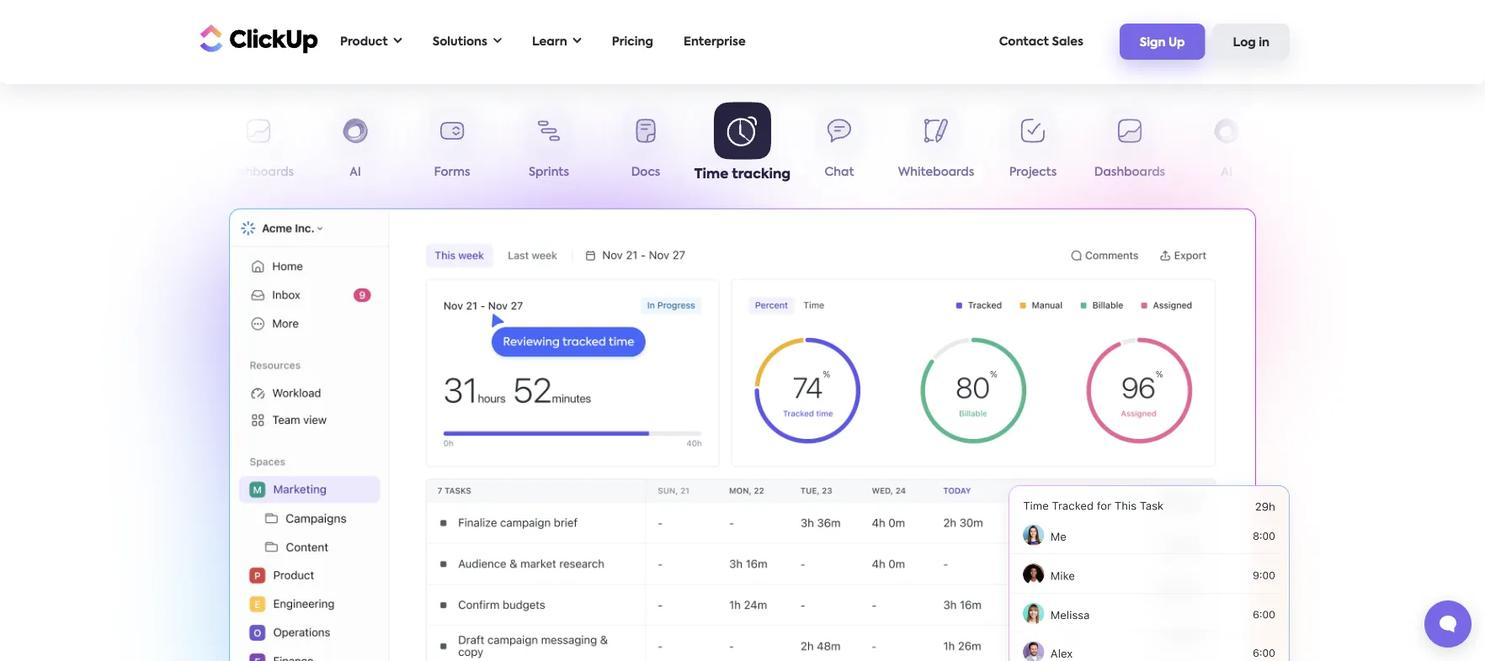 Task type: vqa. For each thing, say whether or not it's contained in the screenshot.
Can I upgrade myself or do I have to upgrade my entire Workspace?
no



Task type: describe. For each thing, give the bounding box(es) containing it.
solutions button
[[424, 24, 510, 59]]

time tracking button
[[694, 102, 791, 186]]

1 projects from the left
[[138, 167, 186, 179]]

2 projects button from the left
[[985, 108, 1082, 186]]

2 forms button from the left
[[1275, 108, 1372, 186]]

product
[[340, 36, 388, 48]]

time
[[695, 168, 729, 181]]

1 projects button from the left
[[113, 108, 210, 186]]

clickup image
[[195, 23, 318, 55]]

time tracking
[[695, 168, 791, 181]]

log
[[1233, 37, 1256, 49]]

enterprise link
[[675, 24, 754, 59]]

contact sales link
[[991, 24, 1092, 59]]

whiteboards
[[898, 167, 975, 179]]

dashboards for second dashboards button from right
[[223, 167, 294, 179]]

pricing
[[612, 36, 654, 48]]

solutions
[[433, 36, 488, 48]]

sign
[[1140, 37, 1166, 49]]

sprints button
[[501, 108, 598, 186]]

2 projects from the left
[[1010, 167, 1057, 179]]

learn
[[532, 36, 567, 48]]

log in
[[1233, 37, 1270, 49]]

docs button
[[598, 108, 694, 186]]

sales
[[1052, 36, 1084, 48]]

learn button
[[524, 24, 590, 59]]

log in link
[[1213, 24, 1290, 60]]

2 forms from the left
[[1306, 167, 1342, 179]]

chat
[[825, 167, 854, 179]]

1 ai button from the left
[[307, 108, 404, 186]]

enterprise
[[684, 36, 746, 48]]

2 ai button from the left
[[1179, 108, 1275, 186]]

whiteboards button
[[888, 108, 985, 186]]



Task type: locate. For each thing, give the bounding box(es) containing it.
1 horizontal spatial forms button
[[1275, 108, 1372, 186]]

1 dashboards from the left
[[223, 167, 294, 179]]

1 horizontal spatial dashboards
[[1095, 167, 1166, 179]]

1 forms button from the left
[[404, 108, 501, 186]]

0 horizontal spatial ai
[[350, 167, 361, 179]]

0 horizontal spatial forms button
[[404, 108, 501, 186]]

1 horizontal spatial ai
[[1221, 167, 1233, 179]]

2 dashboards from the left
[[1095, 167, 1166, 179]]

ai for 1st ai button from left
[[350, 167, 361, 179]]

contact
[[999, 36, 1049, 48]]

0 horizontal spatial projects button
[[113, 108, 210, 186]]

in
[[1259, 37, 1270, 49]]

0 horizontal spatial dashboards button
[[210, 108, 307, 186]]

docs
[[631, 167, 661, 179]]

dashboards for 1st dashboards button from right
[[1095, 167, 1166, 179]]

product button
[[332, 24, 411, 59]]

projects button
[[113, 108, 210, 186], [985, 108, 1082, 186]]

1 horizontal spatial projects
[[1010, 167, 1057, 179]]

0 horizontal spatial forms
[[434, 167, 470, 179]]

1 horizontal spatial ai button
[[1179, 108, 1275, 186]]

forms
[[434, 167, 470, 179], [1306, 167, 1342, 179]]

2 ai from the left
[[1221, 167, 1233, 179]]

1 horizontal spatial dashboards button
[[1082, 108, 1179, 186]]

0 horizontal spatial dashboards
[[223, 167, 294, 179]]

sign up button
[[1120, 24, 1206, 60]]

sign up
[[1140, 37, 1185, 49]]

chat button
[[791, 108, 888, 186]]

2 dashboards button from the left
[[1082, 108, 1179, 186]]

ai
[[350, 167, 361, 179], [1221, 167, 1233, 179]]

projects
[[138, 167, 186, 179], [1010, 167, 1057, 179]]

tracking
[[732, 168, 791, 181]]

sprints
[[529, 167, 569, 179]]

0 horizontal spatial ai button
[[307, 108, 404, 186]]

contact sales
[[999, 36, 1084, 48]]

1 dashboards button from the left
[[210, 108, 307, 186]]

1 forms from the left
[[434, 167, 470, 179]]

up
[[1169, 37, 1185, 49]]

pricing link
[[604, 24, 662, 59]]

ai button
[[307, 108, 404, 186], [1179, 108, 1275, 186]]

1 horizontal spatial forms
[[1306, 167, 1342, 179]]

1 horizontal spatial projects button
[[985, 108, 1082, 186]]

forms button
[[404, 108, 501, 186], [1275, 108, 1372, 186]]

time tracking image
[[229, 209, 1257, 662], [953, 467, 1311, 662]]

0 horizontal spatial projects
[[138, 167, 186, 179]]

ai for 2nd ai button from the left
[[1221, 167, 1233, 179]]

dashboards button
[[210, 108, 307, 186], [1082, 108, 1179, 186]]

1 ai from the left
[[350, 167, 361, 179]]

dashboards
[[223, 167, 294, 179], [1095, 167, 1166, 179]]



